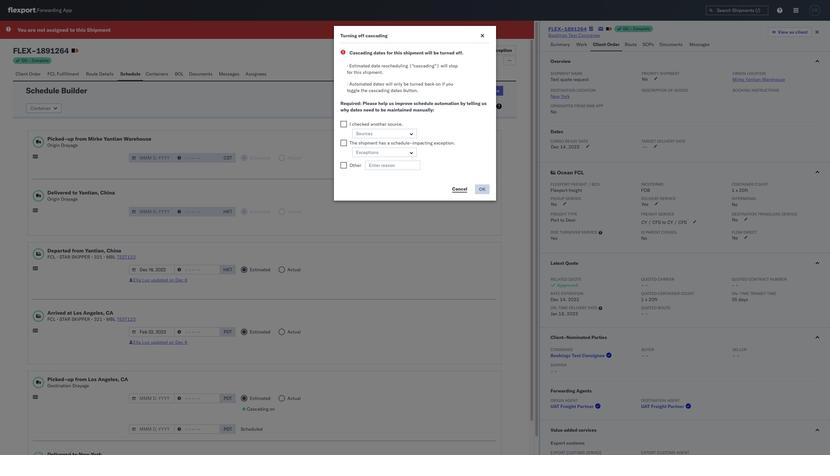 Task type: describe. For each thing, give the bounding box(es) containing it.
1 horizontal spatial client order
[[593, 42, 620, 47]]

from inside 'departed from yantian, china fcl • star skipper • 321 • mbl test123'
[[72, 248, 84, 254]]

freight down delivery
[[641, 212, 658, 217]]

exception
[[491, 47, 512, 53]]

intermodal
[[732, 196, 757, 201]]

route button
[[623, 39, 640, 51]]

back
[[425, 81, 435, 87]]

dec 14, 2022
[[551, 144, 580, 150]]

this inside the "· estimated date rescheduling ("cascading") will stop for this shipment."
[[354, 69, 362, 75]]

turning off cascading
[[341, 33, 388, 39]]

1 vertical spatial bookings test consignee
[[551, 353, 605, 359]]

builder
[[61, 86, 87, 95]]

rate
[[551, 291, 560, 296]]

yantian inside origin location mirko yantian warehouse
[[746, 77, 761, 82]]

mmm d, yyyy text field for hkt
[[129, 265, 175, 275]]

1 vertical spatial documents button
[[187, 68, 216, 81]]

1 vertical spatial order
[[29, 71, 41, 77]]

quoted for quoted route - -
[[641, 306, 657, 310]]

0 vertical spatial dg - complete
[[623, 26, 650, 31]]

1 horizontal spatial turned
[[440, 50, 455, 56]]

angeles, inside arrived at los angeles, ca fcl • star skipper • 321 • mbl test123
[[83, 310, 105, 316]]

forwarding for forwarding app
[[37, 7, 62, 13]]

cascading inside · automated dates will only be turned back on if you toggle the cascading dates button.
[[369, 88, 390, 93]]

0 horizontal spatial app
[[63, 7, 72, 13]]

1 horizontal spatial /
[[649, 220, 652, 225]]

ocean
[[557, 169, 573, 176]]

is parent consol no
[[641, 230, 678, 241]]

updated for departed from yantian, china
[[151, 277, 168, 283]]

document
[[411, 47, 433, 53]]

a
[[387, 140, 390, 146]]

x inside quoted container count 1 x 20ft
[[645, 297, 648, 303]]

route for route
[[625, 42, 637, 47]]

1 vertical spatial client order button
[[13, 68, 45, 81]]

uat freight partner for destination
[[641, 404, 685, 410]]

quote inside the shipment name test quote request
[[561, 77, 572, 82]]

file exception
[[482, 47, 512, 53]]

automation
[[435, 101, 459, 106]]

related
[[551, 277, 568, 282]]

you
[[446, 81, 454, 87]]

direct
[[744, 230, 757, 235]]

1 horizontal spatial shipment
[[404, 50, 424, 56]]

0 vertical spatial for
[[387, 50, 393, 56]]

incoterms fob
[[641, 182, 664, 193]]

3 -- : -- -- text field from the top
[[174, 394, 220, 404]]

updated for arrived at los angeles, ca
[[151, 340, 168, 345]]

port
[[551, 217, 559, 223]]

quoted for quoted carrier - -
[[641, 277, 657, 282]]

mbl inside 'departed from yantian, china fcl • star skipper • 321 • mbl test123'
[[106, 254, 116, 260]]

1 horizontal spatial 1891264
[[565, 26, 587, 32]]

0 horizontal spatial client
[[16, 71, 28, 77]]

mmm d, yyyy text field for picked-up from los angeles, ca
[[129, 394, 175, 404]]

fulfillment
[[57, 71, 79, 77]]

flex-1891264 link
[[549, 26, 587, 32]]

1 flexport from the top
[[551, 182, 570, 187]]

1 hkt from the top
[[223, 209, 232, 215]]

cascading for cascading dates
[[442, 103, 463, 109]]

schedule for schedule builder
[[26, 86, 59, 95]]

estimated inside the "· estimated date rescheduling ("cascading") will stop for this shipment."
[[349, 63, 370, 69]]

be inside · automated dates will only be turned back on if you toggle the cascading dates button.
[[404, 81, 409, 87]]

0 vertical spatial complete
[[633, 26, 650, 31]]

forwarding app
[[37, 7, 72, 13]]

picked- for picked-up from los angeles, ca
[[47, 376, 67, 383]]

rescheduling
[[382, 63, 408, 69]]

overview button
[[540, 52, 830, 71]]

latest
[[551, 261, 564, 266]]

ca inside picked-up from los angeles, ca destination drayage
[[121, 376, 128, 383]]

schedule builder
[[26, 86, 87, 95]]

at
[[67, 310, 72, 316]]

mirko inside picked-up from mirko yantian warehouse origin drayage
[[88, 136, 102, 142]]

· automated dates will only be turned back on if you toggle the cascading dates button.
[[347, 81, 454, 93]]

china for delivered to yantian, china
[[100, 189, 115, 196]]

1 vertical spatial 1891264
[[36, 46, 69, 55]]

0 horizontal spatial yes
[[551, 236, 558, 241]]

-- : -- -- text field for cst
[[174, 153, 220, 163]]

scheduled
[[241, 427, 263, 432]]

name
[[572, 71, 583, 76]]

destination for destination location new york
[[551, 88, 576, 93]]

to down service
[[662, 220, 667, 225]]

0 vertical spatial 14,
[[560, 144, 568, 150]]

2 cy from the left
[[668, 220, 673, 225]]

pdt for arrived at los angeles, ca
[[224, 329, 232, 335]]

1 horizontal spatial messages button
[[687, 39, 714, 51]]

booking instructions
[[733, 88, 780, 93]]

if
[[442, 81, 445, 87]]

warehouse inside origin location mirko yantian warehouse
[[762, 77, 785, 82]]

1 horizontal spatial order
[[607, 42, 620, 47]]

· for · automated dates will only be turned back on if you toggle the cascading dates button.
[[347, 81, 348, 87]]

partner for origin agent
[[577, 404, 594, 410]]

service right turnover
[[582, 230, 598, 235]]

1 mmm d, yyyy text field from the top
[[129, 153, 175, 163]]

origin inside delivered to yantian, china origin drayage
[[47, 196, 60, 202]]

fcl inside 'departed from yantian, china fcl • star skipper • 321 • mbl test123'
[[47, 254, 56, 260]]

container for container
[[30, 105, 51, 111]]

service right transload
[[782, 212, 798, 217]]

18,
[[559, 311, 566, 317]]

dates inside required: please help us improve schedule automation by telling us why dates need to be maintained manually:
[[350, 107, 362, 113]]

priority
[[642, 71, 659, 76]]

1 horizontal spatial delivery
[[657, 139, 675, 144]]

smb
[[587, 103, 595, 108]]

no down flow
[[732, 235, 738, 241]]

-- : -- -- text field for hkt
[[174, 207, 220, 217]]

transload
[[758, 212, 781, 217]]

quoted contract number - - rate expiration dec 14, 2022
[[551, 277, 787, 303]]

to right assigned
[[70, 27, 75, 33]]

0 vertical spatial bookings test consignee link
[[549, 32, 600, 39]]

0 horizontal spatial cascading
[[247, 406, 269, 412]]

uat freight partner link for destination
[[641, 404, 693, 410]]

file
[[482, 47, 490, 53]]

skipper inside 'departed from yantian, china fcl • star skipper • 321 • mbl test123'
[[72, 254, 90, 260]]

flex
[[13, 46, 31, 55]]

client-nominated parties
[[551, 335, 607, 341]]

schedule for schedule
[[120, 71, 141, 77]]

2 horizontal spatial time
[[768, 291, 777, 296]]

origin inside origin location mirko yantian warehouse
[[733, 71, 746, 76]]

container for container count 1 x 20ft
[[732, 182, 754, 187]]

2 flexport from the top
[[551, 188, 568, 193]]

latest quote
[[551, 261, 579, 266]]

to inside freight type port to door
[[561, 217, 565, 223]]

you
[[18, 27, 26, 33]]

2 vertical spatial consignee
[[582, 353, 605, 359]]

321 inside 'departed from yantian, china fcl • star skipper • 321 • mbl test123'
[[94, 254, 102, 260]]

buyer - -
[[642, 347, 654, 359]]

to inside delivered to yantian, china origin drayage
[[72, 189, 77, 196]]

angeles, inside picked-up from los angeles, ca destination drayage
[[98, 376, 119, 383]]

toggle
[[347, 88, 360, 93]]

cascading for cascading dates for this shipment will be turned off.
[[350, 50, 373, 56]]

freight down the destination agent
[[651, 404, 667, 410]]

type
[[568, 212, 578, 217]]

fcl fulfillment button
[[45, 68, 83, 81]]

dates down shipment.
[[373, 81, 385, 87]]

dates right automation
[[465, 103, 476, 109]]

1 horizontal spatial yes
[[642, 201, 649, 207]]

shipment for priority shipment
[[660, 71, 680, 76]]

booking
[[733, 88, 751, 93]]

bco
[[592, 182, 600, 187]]

1 vertical spatial bookings
[[551, 353, 571, 359]]

freight inside freight type port to door
[[551, 212, 567, 217]]

seller - -
[[733, 347, 747, 359]]

luo for departed from yantian, china
[[142, 277, 150, 283]]

0 vertical spatial freight
[[571, 182, 587, 187]]

delivered
[[47, 189, 71, 196]]

parent
[[646, 230, 661, 235]]

1 vertical spatial complete
[[32, 58, 49, 63]]

no up flow
[[732, 217, 738, 223]]

from inside picked-up from los angeles, ca destination drayage
[[75, 376, 87, 383]]

why
[[341, 107, 349, 113]]

mbl inside arrived at los angeles, ca fcl • star skipper • 321 • mbl test123
[[106, 317, 116, 322]]

6 for departed from yantian, china
[[185, 277, 188, 283]]

ocean fcl button
[[540, 163, 830, 182]]

route for route details
[[86, 71, 98, 77]]

assignees button
[[243, 68, 270, 81]]

dates up rescheduling
[[374, 50, 386, 56]]

ella luo updated on dec 6 for departed from yantian, china
[[133, 277, 188, 283]]

picked- for picked-up from mirko yantian warehouse
[[47, 136, 67, 142]]

2 horizontal spatial be
[[434, 50, 439, 56]]

door
[[566, 217, 576, 223]]

star inside 'departed from yantian, china fcl • star skipper • 321 • mbl test123'
[[59, 254, 70, 260]]

shipment for the shipment has a schedule-impacting exception.
[[359, 140, 378, 146]]

cargo ready date
[[551, 139, 588, 144]]

date for delivery
[[676, 139, 686, 144]]

mmm d, yyyy text field for delivered to yantian, china
[[129, 207, 175, 217]]

-- : -- -- text field for departed from yantian, china
[[174, 265, 220, 275]]

on- for on-time delivery date
[[551, 306, 559, 310]]

count inside container count 1 x 20ft
[[755, 182, 769, 187]]

forwarding agents
[[551, 388, 592, 394]]

35
[[732, 297, 738, 303]]

work
[[577, 42, 587, 47]]

1 vertical spatial freight
[[569, 188, 582, 193]]

1 vertical spatial client order
[[16, 71, 41, 77]]

cargo
[[551, 139, 564, 144]]

no inside 'is parent consol no'
[[641, 236, 647, 241]]

containers button
[[143, 68, 172, 81]]

export
[[551, 441, 565, 446]]

sops
[[643, 42, 654, 47]]

1 vertical spatial bookings test consignee link
[[551, 353, 614, 359]]

latest quote button
[[540, 254, 830, 273]]

0 vertical spatial test
[[569, 32, 577, 38]]

goods
[[674, 88, 688, 93]]

agent for origin agent
[[565, 398, 578, 403]]

pickup service
[[551, 196, 582, 201]]

manually:
[[413, 107, 435, 113]]

1 vertical spatial dg - complete
[[22, 58, 49, 63]]

cascading on
[[247, 406, 275, 412]]

new york link
[[551, 93, 570, 99]]

number
[[770, 277, 787, 282]]

priority shipment
[[642, 71, 680, 76]]

1 vertical spatial consignee
[[551, 347, 573, 352]]

1 horizontal spatial documents button
[[657, 39, 687, 51]]

containers
[[146, 71, 168, 77]]

los inside arrived at los angeles, ca fcl • star skipper • 321 • mbl test123
[[73, 310, 82, 316]]

fcl right 'ocean'
[[575, 169, 584, 176]]

will for stop
[[441, 63, 448, 69]]

mirko inside origin location mirko yantian warehouse
[[733, 77, 745, 82]]

the shipment has a schedule-impacting exception.
[[350, 140, 455, 146]]

0 vertical spatial bookings
[[549, 32, 568, 38]]

description
[[642, 88, 667, 93]]

messages for the right messages button
[[690, 42, 710, 47]]

date up parties
[[588, 306, 598, 310]]

0 vertical spatial this
[[76, 27, 86, 33]]

1 inside quoted container count 1 x 20ft
[[641, 297, 644, 303]]

shipment.
[[363, 69, 383, 75]]

agents
[[577, 388, 592, 394]]

0 horizontal spatial delivery
[[569, 306, 587, 310]]

2023
[[567, 311, 578, 317]]

x inside container count 1 x 20ft
[[736, 188, 738, 193]]

other
[[350, 162, 361, 168]]

sops button
[[640, 39, 657, 51]]

target delivery date
[[642, 139, 686, 144]]

2 horizontal spatial /
[[675, 220, 677, 225]]

2 vertical spatial test
[[572, 353, 581, 359]]

on- for on-time transit time 35 days
[[732, 291, 740, 296]]

transit
[[750, 291, 766, 296]]

from inside originates from smb app no
[[575, 103, 586, 108]]

not
[[37, 27, 45, 33]]

1 vertical spatial messages button
[[216, 68, 243, 81]]

jan
[[551, 311, 558, 317]]

6 for arrived at los angeles, ca
[[185, 340, 188, 345]]

drayage for mirko
[[61, 142, 78, 148]]



Task type: locate. For each thing, give the bounding box(es) containing it.
container inside "button"
[[30, 105, 51, 111]]

from inside picked-up from mirko yantian warehouse origin drayage
[[75, 136, 87, 142]]

on- inside the on-time transit time 35 days
[[732, 291, 740, 296]]

picked- inside picked-up from los angeles, ca destination drayage
[[47, 376, 67, 383]]

1 vertical spatial 1
[[641, 297, 644, 303]]

consignee down parties
[[582, 353, 605, 359]]

· inside the "· estimated date rescheduling ("cascading") will stop for this shipment."
[[347, 63, 348, 69]]

up for mirko
[[67, 136, 74, 142]]

1 luo from the top
[[142, 277, 150, 283]]

freight up pickup service
[[569, 188, 582, 193]]

0 horizontal spatial turned
[[410, 81, 424, 87]]

us right the telling
[[482, 101, 487, 106]]

shipment inside the shipment name test quote request
[[551, 71, 571, 76]]

star down 'departed'
[[59, 254, 70, 260]]

yes down delivery
[[642, 201, 649, 207]]

2 uat freight partner link from the left
[[641, 404, 693, 410]]

pdt for picked-up from los angeles, ca
[[224, 396, 232, 402]]

1 us from the left
[[389, 101, 394, 106]]

0 horizontal spatial documents button
[[187, 68, 216, 81]]

uat freight partner link for origin
[[551, 404, 602, 410]]

service up service
[[660, 196, 676, 201]]

20ft up intermodal
[[740, 188, 748, 193]]

1 ella from the top
[[133, 277, 141, 283]]

estimated
[[349, 63, 370, 69], [250, 267, 271, 273], [250, 329, 271, 335], [250, 396, 271, 402]]

2 vertical spatial shipment
[[359, 140, 378, 146]]

0 vertical spatial container
[[30, 105, 51, 111]]

/ left bco
[[588, 182, 591, 187]]

2 horizontal spatial this
[[394, 50, 402, 56]]

will inside · automated dates will only be turned back on if you toggle the cascading dates button.
[[386, 81, 393, 87]]

0 vertical spatial order
[[607, 42, 620, 47]]

services
[[579, 428, 597, 433]]

yantian, for from
[[85, 248, 105, 254]]

1 vertical spatial quote
[[569, 277, 582, 282]]

3 pdt from the top
[[224, 427, 232, 432]]

1 vertical spatial dg
[[22, 58, 27, 63]]

test123 button for departed from yantian, china
[[117, 254, 136, 260]]

luo for arrived at los angeles, ca
[[142, 340, 150, 345]]

yantian, inside delivered to yantian, china origin drayage
[[79, 189, 99, 196]]

bookings test consignee down flex-1891264
[[549, 32, 600, 38]]

dg - complete down the flex - 1891264
[[22, 58, 49, 63]]

time up jan 18, 2023
[[559, 306, 568, 310]]

0 vertical spatial documents
[[660, 42, 683, 47]]

0 vertical spatial documents button
[[657, 39, 687, 51]]

None checkbox
[[341, 121, 347, 127], [341, 140, 347, 146], [341, 121, 347, 127], [341, 140, 347, 146]]

1 horizontal spatial dg
[[623, 26, 629, 31]]

2 -- : -- -- text field from the top
[[174, 327, 220, 337]]

client
[[593, 42, 606, 47], [16, 71, 28, 77]]

star inside arrived at los angeles, ca fcl • star skipper • 321 • mbl test123
[[59, 317, 70, 322]]

uat freight partner for origin
[[551, 404, 594, 410]]

yantian, for to
[[79, 189, 99, 196]]

cascading up help
[[369, 88, 390, 93]]

shipment name test quote request
[[551, 71, 589, 82]]

client-
[[551, 335, 567, 341]]

3 mmm d, yyyy text field from the top
[[129, 327, 175, 337]]

quoted inside the quoted carrier - -
[[641, 277, 657, 282]]

date for estimated
[[371, 63, 381, 69]]

to right delivered on the top left of page
[[72, 189, 77, 196]]

1 cy from the left
[[642, 220, 648, 225]]

route left details
[[86, 71, 98, 77]]

1
[[732, 188, 735, 193], [641, 297, 644, 303]]

assignees
[[246, 71, 267, 77]]

mbl
[[106, 254, 116, 260], [106, 317, 116, 322]]

2 agent from the left
[[668, 398, 680, 403]]

forwarding up origin agent
[[551, 388, 576, 394]]

2 skipper from the top
[[72, 317, 90, 322]]

location for yantian
[[747, 71, 766, 76]]

description of goods
[[642, 88, 688, 93]]

destination location new york
[[551, 88, 596, 99]]

cascading up scheduled
[[247, 406, 269, 412]]

1 horizontal spatial schedule
[[120, 71, 141, 77]]

1 vertical spatial up
[[67, 376, 74, 383]]

ca inside arrived at los angeles, ca fcl • star skipper • 321 • mbl test123
[[106, 310, 113, 316]]

quoted for quoted contract number - - rate expiration dec 14, 2022
[[732, 277, 748, 282]]

contract
[[749, 277, 769, 282]]

ella
[[133, 277, 141, 283], [133, 340, 141, 345]]

messages for messages button to the bottom
[[219, 71, 239, 77]]

2 mbl from the top
[[106, 317, 116, 322]]

quoted container count 1 x 20ft
[[641, 291, 695, 303]]

flexport up pickup
[[551, 188, 568, 193]]

1 vertical spatial ella
[[133, 340, 141, 345]]

1 horizontal spatial app
[[596, 103, 603, 108]]

0 vertical spatial china
[[100, 189, 115, 196]]

actual for arrived at los angeles, ca
[[288, 329, 301, 335]]

6
[[185, 277, 188, 283], [185, 340, 188, 345]]

20ft inside container count 1 x 20ft
[[740, 188, 748, 193]]

cascading down off
[[350, 50, 373, 56]]

app inside originates from smb app no
[[596, 103, 603, 108]]

test123 inside 'departed from yantian, china fcl • star skipper • 321 • mbl test123'
[[117, 254, 136, 260]]

star down at
[[59, 317, 70, 322]]

2 mmm d, yyyy text field from the top
[[129, 207, 175, 217]]

upload document button
[[389, 45, 469, 55]]

on- up 35
[[732, 291, 740, 296]]

picked- inside picked-up from mirko yantian warehouse origin drayage
[[47, 136, 67, 142]]

0 vertical spatial will
[[425, 50, 433, 56]]

1 vertical spatial skipper
[[72, 317, 90, 322]]

client right work button
[[593, 42, 606, 47]]

3 actual from the top
[[288, 396, 301, 402]]

flex - 1891264
[[13, 46, 69, 55]]

test123 button for arrived at los angeles, ca
[[117, 317, 136, 322]]

will left only
[[386, 81, 393, 87]]

1 uat freight partner from the left
[[551, 404, 594, 410]]

client down flex
[[16, 71, 28, 77]]

0 vertical spatial cascading
[[350, 50, 373, 56]]

schedule up container "button"
[[26, 86, 59, 95]]

to
[[70, 27, 75, 33], [375, 107, 380, 113], [72, 189, 77, 196], [561, 217, 565, 223], [662, 220, 667, 225]]

1 · from the top
[[347, 63, 348, 69]]

1 horizontal spatial forwarding
[[551, 388, 576, 394]]

quoted for quoted container count 1 x 20ft
[[641, 291, 657, 296]]

date inside the "· estimated date rescheduling ("cascading") will stop for this shipment."
[[371, 63, 381, 69]]

/ inside flexport freight / bco flexport freight
[[588, 182, 591, 187]]

ella luo updated on dec 6 button for departed from yantian, china
[[133, 277, 188, 283]]

complete down the flex - 1891264
[[32, 58, 49, 63]]

partner for destination agent
[[668, 404, 685, 410]]

mirko
[[733, 77, 745, 82], [88, 136, 102, 142]]

4 mmm d, yyyy text field from the top
[[129, 394, 175, 404]]

1 agent from the left
[[565, 398, 578, 403]]

to right port
[[561, 217, 565, 223]]

1 inside container count 1 x 20ft
[[732, 188, 735, 193]]

1 vertical spatial updated
[[151, 340, 168, 345]]

service down flexport freight / bco flexport freight
[[566, 196, 582, 201]]

0 vertical spatial turned
[[440, 50, 455, 56]]

1 vertical spatial test123
[[117, 317, 136, 322]]

consol
[[662, 230, 678, 235]]

freight down origin agent
[[561, 404, 576, 410]]

this right assigned
[[76, 27, 86, 33]]

0 vertical spatial 6
[[185, 277, 188, 283]]

drayage
[[61, 142, 78, 148], [61, 196, 78, 202], [72, 383, 89, 389]]

fcl left fulfillment at the top left
[[47, 71, 56, 77]]

uat for destination
[[641, 404, 650, 410]]

1 vertical spatial delivery
[[569, 306, 587, 310]]

dec inside quoted contract number - - rate expiration dec 14, 2022
[[551, 297, 559, 303]]

0 vertical spatial client
[[593, 42, 606, 47]]

0 vertical spatial test123 button
[[117, 254, 136, 260]]

2 test123 from the top
[[117, 317, 136, 322]]

date right ready
[[579, 139, 588, 144]]

app up you are not assigned to this shipment
[[63, 7, 72, 13]]

warehouse inside picked-up from mirko yantian warehouse origin drayage
[[124, 136, 151, 142]]

2 partner from the left
[[668, 404, 685, 410]]

freight down ocean fcl
[[571, 182, 587, 187]]

1891264 up work
[[565, 26, 587, 32]]

target
[[642, 139, 656, 144]]

order
[[607, 42, 620, 47], [29, 71, 41, 77]]

time for on-time transit time 35 days
[[740, 291, 749, 296]]

fcl down 'departed'
[[47, 254, 56, 260]]

-- : -- -- text field for arrived at los angeles, ca
[[174, 327, 220, 337]]

bookings down flex-
[[549, 32, 568, 38]]

nominated
[[567, 335, 591, 341]]

2 star from the top
[[59, 317, 70, 322]]

0 vertical spatial client order button
[[591, 39, 623, 51]]

0 horizontal spatial this
[[76, 27, 86, 33]]

route inside button
[[86, 71, 98, 77]]

quote down name
[[561, 77, 572, 82]]

schedule right details
[[120, 71, 141, 77]]

service
[[566, 196, 582, 201], [660, 196, 676, 201], [782, 212, 798, 217], [582, 230, 598, 235]]

2 pdt from the top
[[224, 396, 232, 402]]

0 vertical spatial updated
[[151, 277, 168, 283]]

flow
[[732, 230, 743, 235]]

on- up jan
[[551, 306, 559, 310]]

messages left assignees
[[219, 71, 239, 77]]

-- : -- -- text field
[[174, 153, 220, 163], [174, 207, 220, 217], [174, 394, 220, 404]]

1 pdt from the top
[[224, 329, 232, 335]]

order left route button
[[607, 42, 620, 47]]

1 vertical spatial 2022
[[568, 297, 580, 303]]

0 vertical spatial -- : -- -- text field
[[174, 265, 220, 275]]

1 horizontal spatial for
[[387, 50, 393, 56]]

dg up route button
[[623, 26, 629, 31]]

0 horizontal spatial shipment
[[87, 27, 111, 33]]

0 vertical spatial hkt
[[223, 209, 232, 215]]

for left upload
[[387, 50, 393, 56]]

0 vertical spatial mmm d, yyyy text field
[[129, 265, 175, 275]]

2022 down ready
[[569, 144, 580, 150]]

2022 inside quoted contract number - - rate expiration dec 14, 2022
[[568, 297, 580, 303]]

fcl inside arrived at los angeles, ca fcl • star skipper • 321 • mbl test123
[[47, 317, 56, 322]]

turned up button.
[[410, 81, 424, 87]]

be inside required: please help us improve schedule automation by telling us why dates need to be maintained manually:
[[381, 107, 386, 113]]

321 inside arrived at los angeles, ca fcl • star skipper • 321 • mbl test123
[[94, 317, 102, 322]]

0 horizontal spatial count
[[681, 291, 695, 296]]

1 vertical spatial 20ft
[[649, 297, 658, 303]]

only
[[394, 81, 403, 87]]

app right smb
[[596, 103, 603, 108]]

uat for origin
[[551, 404, 560, 410]]

2 cfs from the left
[[679, 220, 687, 225]]

1 vertical spatial 14,
[[560, 297, 567, 303]]

· for · estimated date rescheduling ("cascading") will stop for this shipment.
[[347, 63, 348, 69]]

0 vertical spatial dg
[[623, 26, 629, 31]]

cascading left the telling
[[442, 103, 463, 109]]

2 321 from the top
[[94, 317, 102, 322]]

required:
[[341, 101, 362, 106]]

0 vertical spatial shipment
[[87, 27, 111, 33]]

app
[[63, 7, 72, 13], [596, 103, 603, 108]]

mmm d, yyyy text field for arrived at los angeles, ca
[[129, 327, 175, 337]]

0 horizontal spatial route
[[86, 71, 98, 77]]

ella luo updated on dec 6
[[133, 277, 188, 283], [133, 340, 188, 345]]

2 uat from the left
[[641, 404, 650, 410]]

Enter reason text field
[[365, 160, 421, 170]]

messages button left assignees
[[216, 68, 243, 81]]

route
[[625, 42, 637, 47], [86, 71, 98, 77]]

for inside the "· estimated date rescheduling ("cascading") will stop for this shipment."
[[347, 69, 353, 75]]

0 vertical spatial shipment
[[404, 50, 424, 56]]

1 vertical spatial hkt
[[223, 267, 232, 273]]

will inside the "· estimated date rescheduling ("cascading") will stop for this shipment."
[[441, 63, 448, 69]]

i
[[350, 121, 351, 127]]

-- : -- -- text field
[[174, 265, 220, 275], [174, 327, 220, 337], [174, 425, 220, 434]]

up inside picked-up from los angeles, ca destination drayage
[[67, 376, 74, 383]]

dg - complete
[[623, 26, 650, 31], [22, 58, 49, 63]]

0 vertical spatial consignee
[[579, 32, 600, 38]]

test inside the shipment name test quote request
[[551, 77, 559, 82]]

quoted inside quoted contract number - - rate expiration dec 14, 2022
[[732, 277, 748, 282]]

1 skipper from the top
[[72, 254, 90, 260]]

ella luo updated on dec 6 for arrived at los angeles, ca
[[133, 340, 188, 345]]

by
[[461, 101, 466, 106]]

0 horizontal spatial complete
[[32, 58, 49, 63]]

1 horizontal spatial los
[[88, 376, 97, 383]]

0 horizontal spatial uat freight partner
[[551, 404, 594, 410]]

los inside picked-up from los angeles, ca destination drayage
[[88, 376, 97, 383]]

14, down rate
[[560, 297, 567, 303]]

2 luo from the top
[[142, 340, 150, 345]]

agent for destination agent
[[668, 398, 680, 403]]

2 actual from the top
[[288, 329, 301, 335]]

arrived
[[47, 310, 66, 316]]

skipper
[[72, 254, 90, 260], [72, 317, 90, 322]]

MMM D, YYYY text field
[[129, 153, 175, 163], [129, 207, 175, 217], [129, 327, 175, 337], [129, 394, 175, 404]]

no down priority
[[642, 76, 648, 82]]

14, inside quoted contract number - - rate expiration dec 14, 2022
[[560, 297, 567, 303]]

cst
[[224, 155, 232, 161]]

1 6 from the top
[[185, 277, 188, 283]]

2 test123 button from the top
[[117, 317, 136, 322]]

0 vertical spatial 1
[[732, 188, 735, 193]]

x up "quoted route - -"
[[645, 297, 648, 303]]

1 horizontal spatial partner
[[668, 404, 685, 410]]

no
[[642, 76, 648, 82], [551, 109, 557, 115], [551, 201, 557, 207], [732, 202, 738, 208], [732, 217, 738, 223], [732, 235, 738, 241], [641, 236, 647, 241]]

1 321 from the top
[[94, 254, 102, 260]]

container inside container count 1 x 20ft
[[732, 182, 754, 187]]

to inside required: please help us improve schedule automation by telling us why dates need to be maintained manually:
[[375, 107, 380, 113]]

1 horizontal spatial complete
[[633, 26, 650, 31]]

freight up port
[[551, 212, 567, 217]]

1 test123 from the top
[[117, 254, 136, 260]]

0 horizontal spatial order
[[29, 71, 41, 77]]

ca
[[106, 310, 113, 316], [121, 376, 128, 383]]

quoted left contract
[[732, 277, 748, 282]]

2 -- : -- -- text field from the top
[[174, 207, 220, 217]]

1 horizontal spatial 20ft
[[740, 188, 748, 193]]

freight
[[551, 212, 567, 217], [641, 212, 658, 217], [561, 404, 576, 410], [651, 404, 667, 410]]

1 horizontal spatial location
[[747, 71, 766, 76]]

be down help
[[381, 107, 386, 113]]

bookings test consignee down the nominated
[[551, 353, 605, 359]]

time up days
[[740, 291, 749, 296]]

china for departed from yantian, china
[[107, 248, 121, 254]]

doc turnover service
[[551, 230, 598, 235]]

drayage inside delivered to yantian, china origin drayage
[[61, 196, 78, 202]]

0 horizontal spatial ca
[[106, 310, 113, 316]]

destination for destination transload service
[[732, 212, 757, 217]]

-
[[630, 26, 632, 31], [31, 46, 36, 55], [28, 58, 31, 63], [642, 144, 645, 150], [645, 144, 648, 150], [641, 283, 644, 288], [645, 283, 648, 288], [732, 283, 735, 288], [736, 283, 739, 288], [641, 311, 644, 317], [645, 311, 648, 317], [642, 353, 645, 359], [646, 353, 649, 359], [733, 353, 736, 359], [737, 353, 740, 359], [551, 369, 554, 374], [555, 369, 558, 374]]

2 up from the top
[[67, 376, 74, 383]]

cy down service
[[668, 220, 673, 225]]

0 vertical spatial cascading
[[366, 33, 388, 39]]

no down pickup
[[551, 201, 557, 207]]

None checkbox
[[481, 105, 490, 108], [341, 162, 347, 169], [481, 105, 490, 108], [341, 162, 347, 169]]

client
[[796, 29, 808, 35]]

on-time transit time 35 days
[[732, 291, 777, 303]]

0 vertical spatial messages
[[690, 42, 710, 47]]

2 uat freight partner from the left
[[641, 404, 685, 410]]

2 ella luo updated on dec 6 from the top
[[133, 340, 188, 345]]

destination inside destination location new york
[[551, 88, 576, 93]]

2 us from the left
[[482, 101, 487, 106]]

0 vertical spatial ca
[[106, 310, 113, 316]]

1 star from the top
[[59, 254, 70, 260]]

0 vertical spatial pdt
[[224, 329, 232, 335]]

1 ella luo updated on dec 6 from the top
[[133, 277, 188, 283]]

value
[[551, 428, 563, 433]]

dg - complete up route button
[[623, 26, 650, 31]]

0 vertical spatial warehouse
[[762, 77, 785, 82]]

yantian, inside 'departed from yantian, china fcl • star skipper • 321 • mbl test123'
[[85, 248, 105, 254]]

as
[[790, 29, 795, 35]]

2 ella luo updated on dec 6 button from the top
[[133, 340, 188, 345]]

will up ("cascading")
[[425, 50, 433, 56]]

1 actual from the top
[[288, 267, 301, 273]]

0 horizontal spatial time
[[559, 306, 568, 310]]

0 vertical spatial client order
[[593, 42, 620, 47]]

be right document
[[434, 50, 439, 56]]

1 mmm d, yyyy text field from the top
[[129, 265, 175, 275]]

2 6 from the top
[[185, 340, 188, 345]]

1 vertical spatial los
[[88, 376, 97, 383]]

1 ella luo updated on dec 6 button from the top
[[133, 277, 188, 283]]

cascading right off
[[366, 33, 388, 39]]

cy up is
[[642, 220, 648, 225]]

quote up the approved
[[569, 277, 582, 282]]

skipper inside arrived at los angeles, ca fcl • star skipper • 321 • mbl test123
[[72, 317, 90, 322]]

quoted carrier - -
[[641, 277, 675, 288]]

client order
[[593, 42, 620, 47], [16, 71, 41, 77]]

will for be
[[425, 50, 433, 56]]

customs
[[567, 441, 585, 446]]

0 vertical spatial schedule
[[120, 71, 141, 77]]

location inside origin location mirko yantian warehouse
[[747, 71, 766, 76]]

assigned
[[47, 27, 69, 33]]

work button
[[574, 39, 591, 51]]

count right container
[[681, 291, 695, 296]]

2 vertical spatial cascading
[[247, 406, 269, 412]]

date up ocean fcl button
[[676, 139, 686, 144]]

2 updated from the top
[[151, 340, 168, 345]]

the
[[350, 140, 357, 146]]

location inside destination location new york
[[577, 88, 596, 93]]

1 horizontal spatial container
[[732, 182, 754, 187]]

0 vertical spatial test123
[[117, 254, 136, 260]]

destination for destination agent
[[641, 398, 667, 403]]

1 uat freight partner link from the left
[[551, 404, 602, 410]]

1 horizontal spatial uat freight partner
[[641, 404, 685, 410]]

flexport down 'ocean'
[[551, 182, 570, 187]]

parties
[[592, 335, 607, 341]]

bookings test consignee
[[549, 32, 600, 38], [551, 353, 605, 359]]

0 vertical spatial -- : -- -- text field
[[174, 153, 220, 163]]

to down help
[[375, 107, 380, 113]]

this up automated
[[354, 69, 362, 75]]

bookings test consignee link down client-nominated parties
[[551, 353, 614, 359]]

uat down origin agent
[[551, 404, 560, 410]]

will
[[425, 50, 433, 56], [441, 63, 448, 69], [386, 81, 393, 87]]

1 cfs from the left
[[653, 220, 661, 225]]

is
[[641, 230, 645, 235]]

related quote
[[551, 277, 582, 282]]

off
[[358, 33, 365, 39]]

route inside button
[[625, 42, 637, 47]]

impacting
[[413, 140, 433, 146]]

0 horizontal spatial dg - complete
[[22, 58, 49, 63]]

uat freight partner link
[[551, 404, 602, 410], [641, 404, 693, 410]]

mmm d, yyyy text field for pdt
[[129, 425, 175, 434]]

picked-up from los angeles, ca destination drayage
[[47, 376, 128, 389]]

uat down the destination agent
[[641, 404, 650, 410]]

quoted left carrier
[[641, 277, 657, 282]]

flexport freight / bco flexport freight
[[551, 182, 600, 193]]

client order button down flex
[[13, 68, 45, 81]]

0 vertical spatial bookings test consignee
[[549, 32, 600, 38]]

bookings test consignee link up work
[[549, 32, 600, 39]]

uat freight partner link down origin agent
[[551, 404, 602, 410]]

container count 1 x 20ft
[[732, 182, 769, 193]]

schedule inside button
[[120, 71, 141, 77]]

destination inside picked-up from los angeles, ca destination drayage
[[47, 383, 71, 389]]

destination transload service
[[732, 212, 798, 217]]

no inside originates from smb app no
[[551, 109, 557, 115]]

no inside intermodal no
[[732, 202, 738, 208]]

drayage inside picked-up from los angeles, ca destination drayage
[[72, 383, 89, 389]]

this up rescheduling
[[394, 50, 402, 56]]

cancel button
[[449, 184, 471, 194]]

dec
[[551, 144, 559, 150], [175, 277, 184, 283], [551, 297, 559, 303], [175, 340, 184, 345]]

on inside · automated dates will only be turned back on if you toggle the cascading dates button.
[[436, 81, 441, 87]]

2 picked- from the top
[[47, 376, 67, 383]]

1 horizontal spatial dg - complete
[[623, 26, 650, 31]]

1 vertical spatial route
[[86, 71, 98, 77]]

for
[[387, 50, 393, 56], [347, 69, 353, 75]]

/ up 'consol'
[[675, 220, 677, 225]]

china inside delivered to yantian, china origin drayage
[[100, 189, 115, 196]]

0 vertical spatial yantian,
[[79, 189, 99, 196]]

partner down agents
[[577, 404, 594, 410]]

flex-1891264
[[549, 26, 587, 32]]

1 vertical spatial ·
[[347, 81, 348, 87]]

on-time delivery date
[[551, 306, 598, 310]]

count inside quoted container count 1 x 20ft
[[681, 291, 695, 296]]

2 · from the top
[[347, 81, 348, 87]]

documents
[[660, 42, 683, 47], [189, 71, 213, 77]]

actual for departed from yantian, china
[[288, 267, 301, 273]]

2 mmm d, yyyy text field from the top
[[129, 425, 175, 434]]

3 -- : -- -- text field from the top
[[174, 425, 220, 434]]

destination agent
[[641, 398, 680, 403]]

0 vertical spatial angeles,
[[83, 310, 105, 316]]

drayage inside picked-up from mirko yantian warehouse origin drayage
[[61, 142, 78, 148]]

location for york
[[577, 88, 596, 93]]

flexport. image
[[8, 7, 37, 14]]

buyer
[[642, 347, 654, 352]]

1 updated from the top
[[151, 277, 168, 283]]

documents for the right documents 'button'
[[660, 42, 683, 47]]

1 -- : -- -- text field from the top
[[174, 153, 220, 163]]

quoted inside "quoted route - -"
[[641, 306, 657, 310]]

0 vertical spatial yantian
[[746, 77, 761, 82]]

date for ready
[[579, 139, 588, 144]]

1 vertical spatial ella luo updated on dec 6 button
[[133, 340, 188, 345]]

quoted inside quoted container count 1 x 20ft
[[641, 291, 657, 296]]

required: please help us improve schedule automation by telling us why dates need to be maintained manually:
[[341, 101, 487, 113]]

1 mbl from the top
[[106, 254, 116, 260]]

0 vertical spatial actual
[[288, 267, 301, 273]]

approved
[[557, 283, 578, 288]]

uat freight partner down origin agent
[[551, 404, 594, 410]]

sources
[[356, 131, 373, 137]]

MMM D, YYYY text field
[[129, 265, 175, 275], [129, 425, 175, 434]]

1 partner from the left
[[577, 404, 594, 410]]

export customs
[[551, 441, 585, 446]]

china inside 'departed from yantian, china fcl • star skipper • 321 • mbl test123'
[[107, 248, 121, 254]]

yes down doc
[[551, 236, 558, 241]]

1 -- : -- -- text field from the top
[[174, 265, 220, 275]]

1 horizontal spatial ca
[[121, 376, 128, 383]]

("cascading")
[[409, 63, 440, 69]]

ella for departed from yantian, china
[[133, 277, 141, 283]]

1 test123 button from the top
[[117, 254, 136, 260]]

0 horizontal spatial for
[[347, 69, 353, 75]]

forwarding for forwarding agents
[[551, 388, 576, 394]]

up inside picked-up from mirko yantian warehouse origin drayage
[[67, 136, 74, 142]]

time for on-time delivery date
[[559, 306, 568, 310]]

Search Shipments (/) text field
[[706, 6, 769, 15]]

messages button up overview button at right
[[687, 39, 714, 51]]

documents for bottommost documents 'button'
[[189, 71, 213, 77]]

date up shipment.
[[371, 63, 381, 69]]

1 picked- from the top
[[47, 136, 67, 142]]

· inside · automated dates will only be turned back on if you toggle the cascading dates button.
[[347, 81, 348, 87]]

dates down only
[[391, 88, 402, 93]]

1 vertical spatial star
[[59, 317, 70, 322]]

0 vertical spatial 2022
[[569, 144, 580, 150]]

--
[[642, 144, 648, 150]]

test123 inside arrived at los angeles, ca fcl • star skipper • 321 • mbl test123
[[117, 317, 136, 322]]

us right help
[[389, 101, 394, 106]]

dates down required:
[[350, 107, 362, 113]]

2 horizontal spatial cascading
[[442, 103, 463, 109]]

forwarding up not
[[37, 7, 62, 13]]

0 horizontal spatial us
[[389, 101, 394, 106]]

ella luo updated on dec 6 button for arrived at los angeles, ca
[[133, 340, 188, 345]]

1 uat from the left
[[551, 404, 560, 410]]

drayage for los
[[72, 383, 89, 389]]

container up intermodal
[[732, 182, 754, 187]]

bol
[[175, 71, 184, 77]]

1 up from the top
[[67, 136, 74, 142]]

quoted left route
[[641, 306, 657, 310]]

yantian inside picked-up from mirko yantian warehouse origin drayage
[[104, 136, 122, 142]]

turned inside · automated dates will only be turned back on if you toggle the cascading dates button.
[[410, 81, 424, 87]]

up for los
[[67, 376, 74, 383]]

origin inside picked-up from mirko yantian warehouse origin drayage
[[47, 142, 60, 148]]

route
[[658, 306, 671, 310]]

delivery right target
[[657, 139, 675, 144]]

20ft inside quoted container count 1 x 20ft
[[649, 297, 658, 303]]

documents button right the bol at the top of page
[[187, 68, 216, 81]]

1 vertical spatial container
[[732, 182, 754, 187]]

2 ella from the top
[[133, 340, 141, 345]]

ella for arrived at los angeles, ca
[[133, 340, 141, 345]]

of
[[668, 88, 673, 93]]

2 hkt from the top
[[223, 267, 232, 273]]

no down is
[[641, 236, 647, 241]]

1 vertical spatial client
[[16, 71, 28, 77]]

1 vertical spatial messages
[[219, 71, 239, 77]]

0 horizontal spatial yantian
[[104, 136, 122, 142]]

turning
[[341, 33, 357, 39]]



Task type: vqa. For each thing, say whether or not it's contained in the screenshot.


